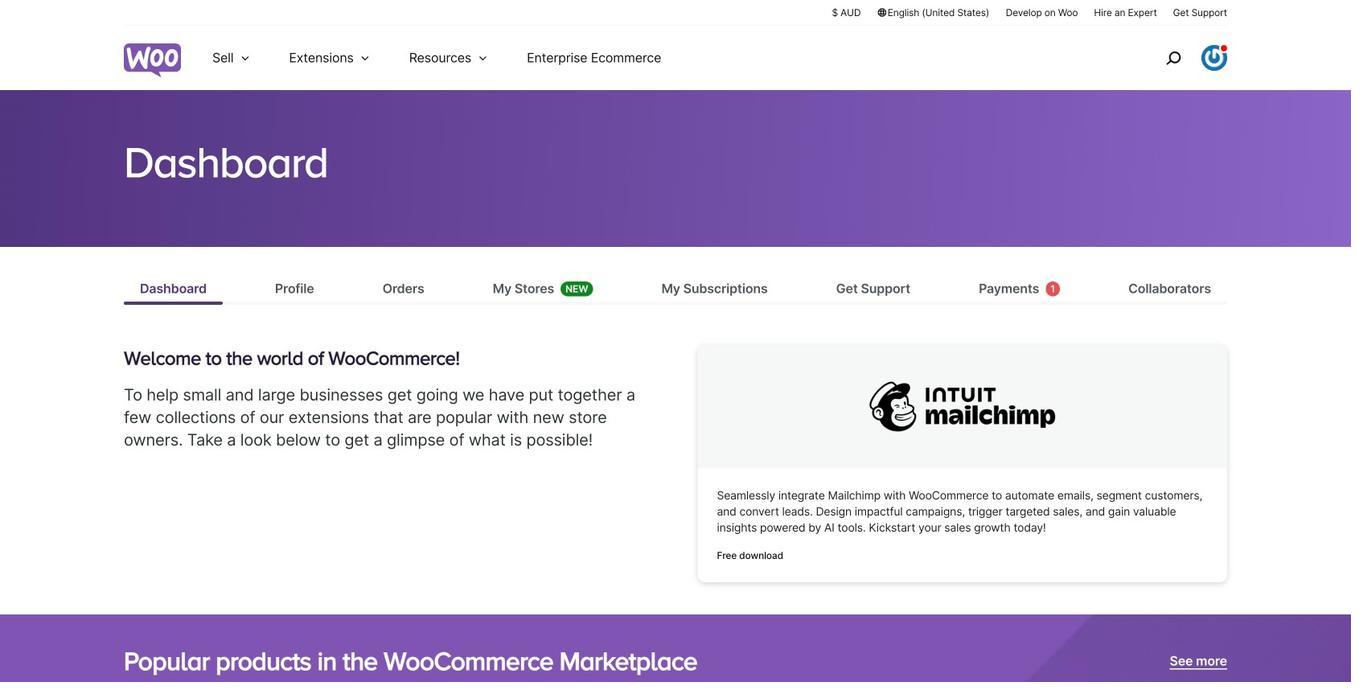 Task type: locate. For each thing, give the bounding box(es) containing it.
open account menu image
[[1202, 45, 1228, 71]]

search image
[[1161, 45, 1187, 71]]



Task type: describe. For each thing, give the bounding box(es) containing it.
service navigation menu element
[[1132, 32, 1228, 84]]



Task type: vqa. For each thing, say whether or not it's contained in the screenshot.
bottommost included
no



